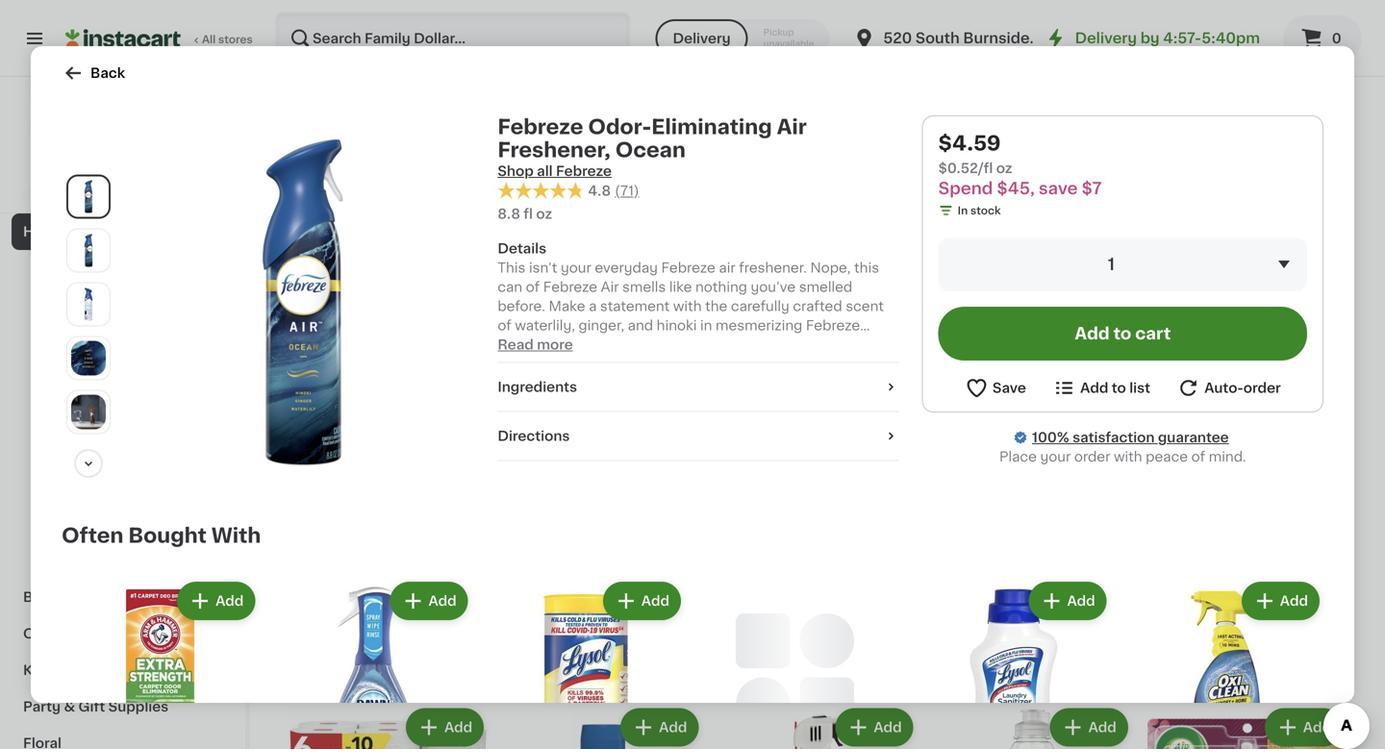 Task type: locate. For each thing, give the bounding box(es) containing it.
buy for 7
[[509, 146, 531, 157]]

0 horizontal spatial ocean
[[616, 140, 686, 160]]

air up 2 x 1.34 fl oz
[[289, 163, 307, 177]]

sponsored badge image
[[718, 612, 776, 623], [933, 672, 991, 683]]

oil up delights,
[[678, 163, 697, 177]]

skin
[[354, 600, 382, 613]]

freshener, inside febreze odor-eliminating air freshener, ocean shop all febreze
[[498, 140, 611, 160]]

1 6 from the left
[[933, 238, 940, 249]]

1 horizontal spatial satisfaction
[[1073, 431, 1155, 445]]

air up paradise at the right top of the page
[[1148, 163, 1166, 177]]

any up 2ct,
[[319, 146, 339, 157]]

buy any 2, save $3 for 7
[[509, 146, 610, 157]]

plug up 4.8
[[569, 163, 599, 177]]

0 horizontal spatial all
[[289, 561, 304, 575]]

oz down 'in stock'
[[976, 238, 989, 249]]

air down trash bins & bags link
[[108, 445, 126, 458]]

1 vertical spatial 100%
[[1033, 431, 1070, 445]]

all
[[202, 34, 216, 45]]

2 8 from the left
[[1159, 118, 1173, 139]]

2 horizontal spatial 7
[[729, 118, 741, 139]]

$ 8 09
[[937, 118, 975, 139], [1152, 118, 1190, 139]]

★★★★★
[[498, 182, 584, 199], [498, 182, 584, 199], [289, 201, 356, 214], [289, 201, 356, 214], [503, 220, 571, 234], [503, 220, 571, 234], [933, 599, 1000, 612], [933, 599, 1000, 612], [1148, 599, 1215, 612], [1148, 599, 1215, 612], [289, 618, 356, 632], [289, 618, 356, 632]]

1 vertical spatial febreze
[[933, 561, 987, 575]]

save inside 7 buy any 2, save $3 air wick® plug in scented oil refill, 2ct, hawaii
[[354, 146, 379, 157]]

supplies down kitchen supplies 'link'
[[108, 701, 169, 714]]

0 vertical spatial 100%
[[49, 185, 78, 196]]

7 for $ 7 19
[[514, 118, 527, 139]]

8 up the $0.52/fl
[[944, 118, 958, 139]]

see down 2 x 1.34 fl oz
[[327, 245, 354, 259]]

100%
[[49, 185, 78, 196], [1033, 431, 1070, 445]]

0 horizontal spatial satisfaction
[[81, 185, 146, 196]]

1 buy from the left
[[294, 146, 316, 157]]

trash bins & bags link
[[12, 396, 234, 433]]

buy
[[294, 146, 316, 157], [509, 146, 531, 157], [939, 146, 960, 157]]

1 horizontal spatial odor-
[[991, 561, 1031, 575]]

wick® up spend
[[955, 163, 996, 177]]

freshener, inside the air wick® plug in scented oil refill, 2 ct, summer delights, air freshener, essential oils
[[525, 202, 596, 215]]

1 horizontal spatial 6
[[1148, 238, 1155, 249]]

oil up stock
[[993, 182, 1012, 196]]

craft
[[85, 627, 121, 641]]

any down 19
[[533, 146, 553, 157]]

1 horizontal spatial ocean
[[1007, 581, 1052, 594]]

for
[[453, 581, 472, 594]]

see down details button
[[757, 265, 783, 278]]

see down details
[[542, 265, 568, 278]]

$ inside $ 7 19
[[507, 119, 514, 130]]

0 horizontal spatial febreze
[[498, 117, 584, 137]]

eliminating inside febreze odor-eliminating air freshener, ocean
[[1031, 561, 1106, 575]]

2 vertical spatial 2
[[503, 238, 510, 249]]

scented down the $0.52/fl
[[933, 182, 990, 196]]

vibrant up flower,
[[1214, 163, 1262, 177]]

0 horizontal spatial x
[[298, 219, 304, 230]]

office & craft link
[[12, 616, 234, 652]]

2 vibrant from the left
[[1214, 163, 1262, 177]]

ocean inside febreze odor-eliminating air freshener, ocean shop all febreze
[[616, 140, 686, 160]]

air wick® vibrant plug in scented oil refill, nectarine & paradise flower, air freshener
[[1148, 163, 1338, 234]]

1 horizontal spatial delivery
[[1076, 31, 1138, 45]]

1 horizontal spatial 8
[[1159, 118, 1173, 139]]

order
[[1244, 382, 1282, 395], [1075, 450, 1111, 464]]

& right "bins"
[[107, 408, 118, 422]]

save up hawaii
[[354, 146, 379, 157]]

in inside air wick® vibrant plug in scented oil refill, lavender & waterlily, air freshener
[[1084, 163, 1096, 177]]

items for 7
[[840, 265, 879, 278]]

wick® up the ct,
[[525, 163, 566, 177]]

2 inside the air wick® plug in scented oil refill, 2 ct, summer delights, air freshener, essential oils
[[544, 182, 553, 196]]

save left the $7
[[1039, 180, 1078, 197]]

1 horizontal spatial order
[[1244, 382, 1282, 395]]

$ 8 09 up paradise at the right top of the page
[[1152, 118, 1190, 139]]

air down $ 7 19
[[503, 163, 522, 177]]

oz up $45, at the top of the page
[[997, 162, 1013, 175]]

foil
[[35, 371, 58, 385]]

holiday essentials link
[[12, 177, 234, 214]]

0
[[1333, 32, 1342, 45]]

2 buy any 2, save $3 from the left
[[939, 146, 1040, 157]]

1.34 down 'in'
[[952, 238, 974, 249]]

eligible for air wick® plug in scented oil refill, 2 ct, summer delights, air freshener, essential oils
[[572, 265, 622, 278]]

1 vertical spatial freshener
[[1148, 221, 1216, 234]]

$3 up air wick® vibrant plug in scented oil refill, lavender & waterlily, air freshener
[[1026, 146, 1040, 157]]

plug up the nectarine
[[1265, 163, 1295, 177]]

1.34 for $
[[952, 238, 974, 249]]

1 horizontal spatial febreze
[[933, 561, 987, 575]]

peace
[[1146, 450, 1189, 464]]

paper goods link
[[12, 250, 234, 287]]

1 horizontal spatial buy any 2, save $3
[[939, 146, 1040, 157]]

see
[[327, 245, 354, 259], [757, 265, 783, 278], [542, 265, 568, 278], [1186, 265, 1213, 278], [971, 644, 998, 657], [327, 663, 354, 676]]

&
[[933, 202, 944, 215], [1148, 202, 1159, 215], [62, 371, 73, 385], [107, 408, 118, 422], [94, 445, 105, 458], [361, 581, 372, 594], [70, 627, 81, 641], [64, 701, 75, 714]]

2 for air wick® plug in scented oil refill, 2ct, hawaii
[[289, 219, 295, 230]]

1 horizontal spatial $ 8 09
[[1152, 118, 1190, 139]]

buy up the $0.52/fl
[[939, 146, 960, 157]]

in up hawaii
[[388, 163, 400, 177]]

$ inside "$ 7 49"
[[722, 119, 729, 130]]

0 horizontal spatial (71)
[[615, 184, 640, 198]]

4 in from the left
[[1299, 163, 1311, 177]]

1 horizontal spatial any
[[533, 146, 553, 157]]

vibrant up $45, at the top of the page
[[999, 163, 1047, 177]]

3 7 from the left
[[514, 118, 527, 139]]

1 horizontal spatial sponsored badge image
[[933, 672, 991, 683]]

buy any 2, save $3 for 8
[[939, 146, 1040, 157]]

save inside $4.59 $0.52/fl oz spend $45, save $7
[[1039, 180, 1078, 197]]

oil left 'shop'
[[464, 163, 482, 177]]

refill,
[[289, 182, 326, 196], [503, 182, 541, 196], [1016, 182, 1053, 196], [1230, 182, 1268, 196]]

0 horizontal spatial $3
[[382, 146, 395, 157]]

2, up 2ct,
[[341, 146, 351, 157]]

supplies down craft
[[80, 664, 140, 677]]

wick® inside 7 buy any 2, save $3 air wick® plug in scented oil refill, 2ct, hawaii
[[310, 163, 351, 177]]

$ down the delivery by 4:57-5:40pm link
[[1152, 119, 1159, 130]]

1 vertical spatial ocean
[[1007, 581, 1052, 594]]

list
[[1130, 382, 1151, 395]]

buy any 2, save $3 up the $0.52/fl
[[939, 146, 1040, 157]]

0 horizontal spatial eliminating
[[652, 117, 772, 137]]

with
[[1114, 450, 1143, 464]]

1 in from the left
[[388, 163, 400, 177]]

3 wick® from the left
[[955, 163, 996, 177]]

cleaning solutions
[[35, 298, 161, 312]]

2 7 from the left
[[729, 118, 741, 139]]

wick® up 2ct,
[[310, 163, 351, 177]]

1.34 for 7
[[307, 219, 329, 230]]

ingredients
[[498, 381, 577, 394]]

order up mind.
[[1244, 382, 1282, 395]]

& left 'in'
[[933, 202, 944, 215]]

satisfaction up place your order with peace of mind.
[[1073, 431, 1155, 445]]

softener
[[1252, 542, 1311, 556]]

0 horizontal spatial 8
[[944, 118, 958, 139]]

wick® inside the air wick® plug in scented oil refill, 2 ct, summer delights, air freshener, essential oils
[[525, 163, 566, 177]]

0 horizontal spatial $ 8 09
[[937, 118, 975, 139]]

1 vertical spatial freshener,
[[525, 202, 596, 215]]

0 vertical spatial freshener,
[[498, 140, 611, 160]]

0 horizontal spatial odor-
[[588, 117, 652, 137]]

holiday essentials
[[23, 189, 151, 202]]

auto-order
[[1205, 382, 1282, 395]]

bags
[[121, 408, 155, 422]]

trash bins & bags
[[35, 408, 155, 422]]

8 for air
[[1159, 118, 1173, 139]]

2 vertical spatial freshener,
[[933, 581, 1004, 594]]

2 refill, from the left
[[503, 182, 541, 196]]

ocean inside febreze odor-eliminating air freshener, ocean
[[1007, 581, 1052, 594]]

1 8 from the left
[[944, 118, 958, 139]]

0 horizontal spatial 2
[[289, 219, 295, 230]]

1 horizontal spatial 6 x 1.34 oz
[[1148, 238, 1204, 249]]

& up skin
[[361, 581, 372, 594]]

delivery
[[1076, 31, 1138, 45], [673, 32, 731, 45]]

2 any from the left
[[533, 146, 553, 157]]

free
[[289, 581, 319, 594]]

0 horizontal spatial 6
[[933, 238, 940, 249]]

1 buy any 2, save $3 from the left
[[509, 146, 610, 157]]

air
[[777, 117, 807, 137], [289, 163, 307, 177], [503, 163, 522, 177], [933, 163, 951, 177], [1148, 163, 1166, 177], [503, 202, 522, 215], [1013, 202, 1031, 215], [1275, 202, 1293, 215], [108, 445, 126, 458], [1109, 561, 1127, 575]]

1 horizontal spatial buy
[[509, 146, 531, 157]]

plug up hawaii
[[355, 163, 384, 177]]

1 horizontal spatial 2,
[[556, 146, 566, 157]]

mind.
[[1209, 450, 1247, 464]]

scent
[[1148, 581, 1188, 594]]

odor- inside febreze odor-eliminating air freshener, ocean shop all febreze
[[588, 117, 652, 137]]

3 $3 from the left
[[1026, 146, 1040, 157]]

plastic
[[76, 371, 122, 385]]

$ 8 09 for air
[[1152, 118, 1190, 139]]

& inside all liquid laundry detergent, free clear & unscented for sensitive skin
[[361, 581, 372, 594]]

4 wick® from the left
[[1169, 163, 1210, 177]]

1 horizontal spatial vibrant
[[1214, 163, 1262, 177]]

6 x 1.34 oz down 'in'
[[933, 238, 989, 249]]

1 horizontal spatial eliminating
[[1031, 561, 1106, 575]]

product group containing all liquid laundry detergent, free clear & unscented for sensitive skin
[[289, 307, 488, 686]]

1 horizontal spatial all
[[537, 165, 553, 178]]

7
[[300, 118, 312, 139], [729, 118, 741, 139], [514, 118, 527, 139]]

6 x 1.34 oz down paradise at the right top of the page
[[1148, 238, 1204, 249]]

1 vibrant from the left
[[999, 163, 1047, 177]]

1 vertical spatial (71)
[[1004, 602, 1024, 612]]

order left with
[[1075, 450, 1111, 464]]

1 6 x 1.34 oz from the left
[[933, 238, 989, 249]]

0 vertical spatial freshener
[[1034, 202, 1102, 215]]

0 horizontal spatial 2,
[[341, 146, 351, 157]]

kitchen supplies
[[23, 664, 140, 677]]

freshener, inside febreze odor-eliminating air freshener, ocean
[[933, 581, 1004, 594]]

vibrant for flower,
[[1214, 163, 1262, 177]]

3 plug from the left
[[1051, 163, 1080, 177]]

0 vertical spatial odor-
[[588, 117, 652, 137]]

1 $ 8 09 from the left
[[937, 118, 975, 139]]

freshener inside air wick® vibrant plug in scented oil refill, lavender & waterlily, air freshener
[[1034, 202, 1102, 215]]

all stores link
[[65, 12, 254, 65]]

wick® up paradise at the right top of the page
[[1169, 163, 1210, 177]]

4 plug from the left
[[1265, 163, 1295, 177]]

air right "49" at right top
[[777, 117, 807, 137]]

1 2, from the left
[[341, 146, 351, 157]]

delivery for delivery by 4:57-5:40pm
[[1076, 31, 1138, 45]]

0 vertical spatial (71)
[[615, 184, 640, 198]]

2, up the $0.52/fl
[[986, 146, 995, 157]]

8
[[944, 118, 958, 139], [1159, 118, 1173, 139]]

in up the $7
[[1084, 163, 1096, 177]]

laundry link
[[12, 323, 234, 360]]

0 vertical spatial eliminating
[[652, 117, 772, 137]]

all inside all liquid laundry detergent, free clear & unscented for sensitive skin
[[289, 561, 304, 575]]

1 7 from the left
[[300, 118, 312, 139]]

holiday
[[23, 189, 77, 202]]

freshener, for febreze odor-eliminating air freshener, ocean shop all febreze
[[498, 140, 611, 160]]

laundry down the cleaning
[[35, 335, 90, 348]]

1 vertical spatial odor-
[[991, 561, 1031, 575]]

& inside air wick® vibrant plug in scented oil refill, lavender & waterlily, air freshener
[[933, 202, 944, 215]]

any up the $0.52/fl
[[963, 146, 983, 157]]

0 vertical spatial guarantee
[[148, 185, 204, 196]]

satisfaction
[[81, 185, 146, 196], [1073, 431, 1155, 445]]

wrap
[[125, 371, 160, 385]]

1 horizontal spatial freshener
[[1148, 221, 1216, 234]]

2 $ from the left
[[507, 119, 514, 130]]

oil inside 7 buy any 2, save $3 air wick® plug in scented oil refill, 2ct, hawaii
[[464, 163, 482, 177]]

x for 7
[[298, 219, 304, 230]]

wick® for air wick® vibrant plug in scented oil refill, lavender & waterlily, air freshener
[[955, 163, 996, 177]]

3 2, from the left
[[986, 146, 995, 157]]

& right foil
[[62, 371, 73, 385]]

5:40pm
[[1202, 31, 1261, 45]]

100% satisfaction guarantee button
[[30, 179, 215, 198]]

1 horizontal spatial 2
[[503, 238, 510, 249]]

1.34 down 7 buy any 2, save $3 air wick® plug in scented oil refill, 2ct, hawaii
[[307, 219, 329, 230]]

refill, inside air wick® vibrant plug in scented oil refill, lavender & waterlily, air freshener
[[1016, 182, 1053, 196]]

(71) down febreze odor-eliminating air freshener, ocean
[[1004, 602, 1024, 612]]

1 09 from the left
[[960, 119, 975, 130]]

scented up delights,
[[618, 163, 675, 177]]

0 vertical spatial satisfaction
[[81, 185, 146, 196]]

to left cart
[[1114, 326, 1132, 342]]

1 vertical spatial guarantee
[[1159, 431, 1230, 445]]

1.34 down paradise at the right top of the page
[[1167, 238, 1188, 249]]

solutions
[[98, 298, 161, 312]]

see down paradise at the right top of the page
[[1186, 265, 1213, 278]]

satisfaction inside view pricing policy 100% satisfaction guarantee
[[81, 185, 146, 196]]

scented inside the air wick® plug in scented oil refill, 2 ct, summer delights, air freshener, essential oils
[[618, 163, 675, 177]]

scented up paradise at the right top of the page
[[1148, 182, 1205, 196]]

0 horizontal spatial any
[[319, 146, 339, 157]]

1 horizontal spatial (71)
[[1004, 602, 1024, 612]]

2, up febreze on the left top of the page
[[556, 146, 566, 157]]

read more
[[498, 338, 573, 352]]

2 horizontal spatial $3
[[1026, 146, 1040, 157]]

$ up $4.59
[[937, 119, 944, 130]]

x for $
[[943, 238, 949, 249]]

all
[[537, 165, 553, 178], [289, 561, 304, 575]]

7 buy any 2, save $3 air wick® plug in scented oil refill, 2ct, hawaii
[[289, 118, 482, 196]]

wick® inside air wick® vibrant plug in scented oil refill, lavender & waterlily, air freshener
[[955, 163, 996, 177]]

see for 7
[[757, 265, 783, 278]]

2 buy from the left
[[509, 146, 531, 157]]

refill, down 'shop'
[[503, 182, 541, 196]]

0 vertical spatial all
[[537, 165, 553, 178]]

in up the nectarine
[[1299, 163, 1311, 177]]

details
[[498, 242, 547, 256]]

0 horizontal spatial delivery
[[673, 32, 731, 45]]

1 any from the left
[[319, 146, 339, 157]]

air left the dryer on the right bottom of page
[[1109, 561, 1127, 575]]

enlarge air fresheners febreze odor-eliminating air freshener, ocean angle_top (opens in a new tab) image
[[71, 395, 106, 430]]

2 horizontal spatial 2
[[544, 182, 553, 196]]

2 horizontal spatial 2,
[[986, 146, 995, 157]]

09 for any
[[960, 119, 975, 130]]

eliminating for febreze odor-eliminating air freshener, ocean shop all febreze
[[652, 117, 772, 137]]

3 any from the left
[[963, 146, 983, 157]]

fl right 8.8
[[524, 208, 533, 221]]

ingredients button
[[498, 378, 899, 397]]

2,
[[341, 146, 351, 157], [556, 146, 566, 157], [986, 146, 995, 157]]

1 field
[[939, 238, 1308, 292]]

0 horizontal spatial buy any 2, save $3
[[509, 146, 610, 157]]

2 09 from the left
[[1175, 119, 1190, 130]]

& left paradise at the right top of the page
[[1148, 202, 1159, 215]]

fl down 2ct,
[[331, 219, 339, 230]]

to left list
[[1112, 382, 1127, 395]]

plug inside 7 buy any 2, save $3 air wick® plug in scented oil refill, 2ct, hawaii
[[355, 163, 384, 177]]

09
[[960, 119, 975, 130], [1175, 119, 1190, 130]]

air up 2 ct
[[503, 202, 522, 215]]

1 $ from the left
[[722, 119, 729, 130]]

satisfaction down pricing
[[81, 185, 146, 196]]

1 horizontal spatial 7
[[514, 118, 527, 139]]

instacart logo image
[[65, 27, 181, 50]]

$ 8 09 up the $0.52/fl
[[937, 118, 975, 139]]

1 horizontal spatial x
[[943, 238, 949, 249]]

2 6 from the left
[[1148, 238, 1155, 249]]

0 horizontal spatial 100%
[[49, 185, 78, 196]]

kitchen supplies link
[[12, 652, 234, 689]]

buy any 2, save $3
[[509, 146, 610, 157], [939, 146, 1040, 157]]

1 horizontal spatial 09
[[1175, 119, 1190, 130]]

vibrant inside air wick® vibrant plug in scented oil refill, nectarine & paradise flower, air freshener
[[1214, 163, 1262, 177]]

0 vertical spatial supplies
[[80, 664, 140, 677]]

& inside air wick® vibrant plug in scented oil refill, nectarine & paradise flower, air freshener
[[1148, 202, 1159, 215]]

guarantee down 'policy'
[[148, 185, 204, 196]]

0 horizontal spatial 1.34
[[307, 219, 329, 230]]

3 buy from the left
[[939, 146, 960, 157]]

save button
[[965, 376, 1027, 400]]

0 horizontal spatial laundry
[[35, 335, 90, 348]]

freshener
[[1034, 202, 1102, 215], [1148, 221, 1216, 234]]

1 refill, from the left
[[289, 182, 326, 196]]

0 horizontal spatial 09
[[960, 119, 975, 130]]

scented inside 7 buy any 2, save $3 air wick® plug in scented oil refill, 2ct, hawaii
[[403, 163, 460, 177]]

oz down paradise at the right top of the page
[[1191, 238, 1204, 249]]

09 up paradise at the right top of the page
[[1175, 119, 1190, 130]]

oil inside air wick® vibrant plug in scented oil refill, lavender & waterlily, air freshener
[[993, 182, 1012, 196]]

to
[[1114, 326, 1132, 342], [1112, 382, 1127, 395]]

fl
[[524, 208, 533, 221], [331, 219, 339, 230]]

often bought with
[[62, 526, 261, 546]]

520 south burnside avenue
[[884, 31, 1089, 45]]

1 vertical spatial laundry
[[352, 561, 407, 575]]

laundry
[[35, 335, 90, 348], [352, 561, 407, 575]]

freshener down lavender
[[1034, 202, 1102, 215]]

all right 'shop'
[[537, 165, 553, 178]]

see down "sensitive"
[[327, 663, 354, 676]]

2, for 7
[[556, 146, 566, 157]]

family dollar logo image
[[104, 100, 141, 137]]

None search field
[[275, 12, 631, 65]]

wick® inside air wick® vibrant plug in scented oil refill, nectarine & paradise flower, air freshener
[[1169, 163, 1210, 177]]

refill, inside 7 buy any 2, save $3 air wick® plug in scented oil refill, 2ct, hawaii
[[289, 182, 326, 196]]

0 vertical spatial sponsored badge image
[[718, 612, 776, 623]]

scented inside air wick® vibrant plug in scented oil refill, nectarine & paradise flower, air freshener
[[1148, 182, 1205, 196]]

refill, inside the air wick® plug in scented oil refill, 2 ct, summer delights, air freshener, essential oils
[[503, 182, 541, 196]]

air fresheners febreze odor-eliminating air freshener, ocean hero image
[[131, 131, 475, 475]]

0 horizontal spatial vibrant
[[999, 163, 1047, 177]]

2 2, from the left
[[556, 146, 566, 157]]

0 vertical spatial ocean
[[616, 140, 686, 160]]

air down the nectarine
[[1275, 202, 1293, 215]]

laundry inside all liquid laundry detergent, free clear & unscented for sensitive skin
[[352, 561, 407, 575]]

2 horizontal spatial any
[[963, 146, 983, 157]]

eligible
[[357, 245, 407, 259], [786, 265, 837, 278], [572, 265, 622, 278], [1216, 265, 1267, 278], [1001, 644, 1052, 657], [357, 663, 407, 676]]

laundry up unscented
[[352, 561, 407, 575]]

refill, inside air wick® vibrant plug in scented oil refill, nectarine & paradise flower, air freshener
[[1230, 182, 1268, 196]]

febreze inside febreze odor-eliminating air freshener, ocean shop all febreze
[[498, 117, 584, 137]]

odor- inside febreze odor-eliminating air freshener, ocean
[[991, 561, 1031, 575]]

0 vertical spatial order
[[1244, 382, 1282, 395]]

$ left 19
[[507, 119, 514, 130]]

see eligible items button for air wick® vibrant plug in scented oil refill, nectarine & paradise flower, air freshener
[[1148, 255, 1347, 288]]

air inside 7 buy any 2, save $3 air wick® plug in scented oil refill, 2ct, hawaii
[[289, 163, 307, 177]]

1 horizontal spatial 1.34
[[952, 238, 974, 249]]

1 $3 from the left
[[382, 146, 395, 157]]

2 $ 8 09 from the left
[[1152, 118, 1190, 139]]

& left craft
[[70, 627, 81, 641]]

any for 8
[[963, 146, 983, 157]]

2 wick® from the left
[[525, 163, 566, 177]]

scented up hawaii
[[403, 163, 460, 177]]

see for air wick® plug in scented oil refill, 2 ct, summer delights, air freshener, essential oils
[[542, 265, 568, 278]]

air inside candles & air fresheners link
[[108, 445, 126, 458]]

1 vertical spatial sponsored badge image
[[933, 672, 991, 683]]

essentials
[[80, 189, 151, 202]]

2
[[544, 182, 553, 196], [289, 219, 295, 230], [503, 238, 510, 249]]

0 horizontal spatial guarantee
[[148, 185, 204, 196]]

$4.59 $0.52/fl oz spend $45, save $7
[[939, 133, 1102, 197]]

gift
[[78, 701, 105, 714]]

housewares
[[35, 518, 118, 531]]

1 wick® from the left
[[310, 163, 351, 177]]

delights,
[[637, 182, 697, 196]]

1 vertical spatial order
[[1075, 450, 1111, 464]]

buy up 'shop'
[[509, 146, 531, 157]]

baby
[[23, 591, 59, 604]]

0 horizontal spatial buy
[[294, 146, 316, 157]]

0 vertical spatial laundry
[[35, 335, 90, 348]]

refill, left 2ct,
[[289, 182, 326, 196]]

1 horizontal spatial laundry
[[352, 561, 407, 575]]

0 vertical spatial 2
[[544, 182, 553, 196]]

service type group
[[656, 19, 830, 58]]

$3 up hawaii
[[382, 146, 395, 157]]

3 refill, from the left
[[1016, 182, 1053, 196]]

enlarge air fresheners febreze odor-eliminating air freshener, ocean angle_left (opens in a new tab) image
[[71, 233, 106, 268]]

1 vertical spatial all
[[289, 561, 304, 575]]

1 plug from the left
[[355, 163, 384, 177]]

(71) up essential
[[615, 184, 640, 198]]

oz down 2ct,
[[341, 219, 354, 230]]

in up summer
[[603, 163, 615, 177]]

3 in from the left
[[1084, 163, 1096, 177]]

all up free
[[289, 561, 304, 575]]

0 horizontal spatial 7
[[300, 118, 312, 139]]

buy inside 7 buy any 2, save $3 air wick® plug in scented oil refill, 2ct, hawaii
[[294, 146, 316, 157]]

100% up "your"
[[1033, 431, 1070, 445]]

1 vertical spatial to
[[1112, 382, 1127, 395]]

0 horizontal spatial freshener
[[1034, 202, 1102, 215]]

100% satisfaction guarantee link
[[1033, 428, 1230, 447]]

product group
[[289, 0, 488, 269], [503, 0, 703, 288], [718, 0, 918, 288], [933, 0, 1132, 288], [1148, 0, 1347, 288], [289, 307, 488, 686], [503, 307, 703, 593], [718, 307, 918, 628], [933, 307, 1132, 688], [1148, 307, 1347, 647], [62, 579, 259, 750], [275, 579, 472, 750], [488, 579, 685, 750], [914, 579, 1111, 750], [1127, 579, 1324, 750], [289, 705, 488, 750], [503, 705, 703, 750], [718, 705, 918, 750], [933, 705, 1132, 750], [1148, 705, 1347, 750]]

1 horizontal spatial fl
[[524, 208, 533, 221]]

eligible for air wick® vibrant plug in scented oil refill, nectarine & paradise flower, air freshener
[[1216, 265, 1267, 278]]

6 x 1.34 oz
[[933, 238, 989, 249], [1148, 238, 1204, 249]]

view
[[65, 166, 91, 177]]

trash
[[35, 408, 71, 422]]

oil up paradise at the right top of the page
[[1208, 182, 1227, 196]]

vibrant inside air wick® vibrant plug in scented oil refill, lavender & waterlily, air freshener
[[999, 163, 1047, 177]]

0 horizontal spatial order
[[1075, 450, 1111, 464]]

2 in from the left
[[603, 163, 615, 177]]

8 up paradise at the right top of the page
[[1159, 118, 1173, 139]]

2 6 x 1.34 oz from the left
[[1148, 238, 1204, 249]]

1 horizontal spatial 100%
[[1033, 431, 1070, 445]]

1 vertical spatial eliminating
[[1031, 561, 1106, 575]]

buy any 2, save $3 up febreze on the left top of the page
[[509, 146, 610, 157]]

delivery inside 'button'
[[673, 32, 731, 45]]

eligible for 7
[[786, 265, 837, 278]]

4 refill, from the left
[[1230, 182, 1268, 196]]

febreze inside febreze odor-eliminating air freshener, ocean
[[933, 561, 987, 575]]

100% down view
[[49, 185, 78, 196]]

1 vertical spatial satisfaction
[[1073, 431, 1155, 445]]

0 vertical spatial to
[[1114, 326, 1132, 342]]

1 vertical spatial 2
[[289, 219, 295, 230]]

plug up lavender
[[1051, 163, 1080, 177]]

baby link
[[12, 579, 234, 616]]

2 plug from the left
[[569, 163, 599, 177]]

eliminating inside febreze odor-eliminating air freshener, ocean shop all febreze
[[652, 117, 772, 137]]

2 $3 from the left
[[596, 146, 610, 157]]

items for air wick® plug in scented oil refill, 2ct, hawaii
[[411, 245, 450, 259]]

candles & air fresheners link
[[12, 433, 234, 470]]

0 horizontal spatial 6 x 1.34 oz
[[933, 238, 989, 249]]



Task type: vqa. For each thing, say whether or not it's contained in the screenshot.
the bottom Sponsored badge 'image'
yes



Task type: describe. For each thing, give the bounding box(es) containing it.
oil inside air wick® vibrant plug in scented oil refill, nectarine & paradise flower, air freshener
[[1208, 182, 1227, 196]]

to for list
[[1112, 382, 1127, 395]]

ocean for febreze odor-eliminating air freshener, ocean
[[1007, 581, 1052, 594]]

febreze for febreze odor-eliminating air freshener, ocean
[[933, 561, 987, 575]]

6 x 1.34 oz for waterlily,
[[933, 238, 989, 249]]

see eligible items button for air wick® plug in scented oil refill, 2ct, hawaii
[[289, 236, 488, 269]]

party
[[23, 701, 61, 714]]

more
[[537, 338, 573, 352]]

laundry inside 'link'
[[35, 335, 90, 348]]

with
[[211, 526, 261, 546]]

& left gift
[[64, 701, 75, 714]]

$4.59
[[939, 133, 1001, 153]]

bins
[[74, 408, 104, 422]]

see eligible items button for air wick® plug in scented oil refill, 2 ct, summer delights, air freshener, essential oils
[[503, 255, 703, 288]]

2, inside 7 buy any 2, save $3 air wick® plug in scented oil refill, 2ct, hawaii
[[341, 146, 351, 157]]

summer
[[577, 182, 634, 196]]

4 $ from the left
[[1152, 119, 1159, 130]]

see eligible items for 7
[[757, 265, 879, 278]]

cart
[[1136, 326, 1171, 342]]

delivery for delivery
[[673, 32, 731, 45]]

2 x 1.34 fl oz
[[289, 219, 354, 230]]

delivery by 4:57-5:40pm link
[[1045, 27, 1261, 50]]

view pricing policy 100% satisfaction guarantee
[[49, 166, 204, 196]]

7 inside 7 buy any 2, save $3 air wick® plug in scented oil refill, 2ct, hawaii
[[300, 118, 312, 139]]

all inside febreze odor-eliminating air freshener, ocean shop all febreze
[[537, 165, 553, 178]]

candles & air fresheners
[[35, 445, 205, 458]]

nectarine
[[1271, 182, 1338, 196]]

sensitive
[[289, 600, 350, 613]]

19
[[529, 119, 541, 130]]

paradise
[[1162, 202, 1220, 215]]

09 for wick®
[[1175, 119, 1190, 130]]

fresheners
[[130, 445, 205, 458]]

freshener, for febreze odor-eliminating air freshener, ocean
[[933, 581, 1004, 594]]

snuggle fabric softener dryer sheets blue sparkle scent
[[1148, 542, 1324, 594]]

6 for air wick® vibrant plug in scented oil refill, lavender & waterlily, air freshener
[[933, 238, 940, 249]]

air wick® plug in scented oil refill, 2 ct, summer delights, air freshener, essential oils
[[503, 163, 697, 215]]

goods
[[77, 262, 123, 275]]

(1.68k)
[[1219, 602, 1256, 612]]

plug inside the air wick® plug in scented oil refill, 2 ct, summer delights, air freshener, essential oils
[[569, 163, 599, 177]]

sparkle
[[1273, 561, 1324, 575]]

wick® for air wick® vibrant plug in scented oil refill, nectarine & paradise flower, air freshener
[[1169, 163, 1210, 177]]

cleaning solutions link
[[12, 287, 234, 323]]

all stores
[[202, 34, 253, 45]]

snuggle
[[1148, 542, 1203, 556]]

520 south burnside avenue button
[[853, 12, 1089, 65]]

add to cart button
[[939, 307, 1308, 361]]

2 for air wick® plug in scented oil refill, 2 ct, summer delights, air freshener, essential oils
[[503, 238, 510, 249]]

8 for buy
[[944, 118, 958, 139]]

place
[[1000, 450, 1037, 464]]

to for cart
[[1114, 326, 1132, 342]]

place your order with peace of mind.
[[1000, 450, 1247, 464]]

49
[[743, 119, 758, 130]]

eliminating for febreze odor-eliminating air freshener, ocean
[[1031, 561, 1106, 575]]

any for 7
[[533, 146, 553, 157]]

stock
[[971, 205, 1001, 216]]

oz inside $4.59 $0.52/fl oz spend $45, save $7
[[997, 162, 1013, 175]]

$7
[[1082, 180, 1102, 197]]

$0.52/fl
[[939, 162, 993, 175]]

100% inside view pricing policy 100% satisfaction guarantee
[[49, 185, 78, 196]]

& right candles
[[94, 445, 105, 458]]

see down febreze odor-eliminating air freshener, ocean
[[971, 644, 998, 657]]

clear
[[322, 581, 358, 594]]

in inside air wick® vibrant plug in scented oil refill, nectarine & paradise flower, air freshener
[[1299, 163, 1311, 177]]

add to list
[[1081, 382, 1151, 395]]

liquid
[[307, 561, 349, 575]]

guarantee inside "link"
[[1159, 431, 1230, 445]]

see eligible items inside product group
[[327, 663, 450, 676]]

shop
[[498, 165, 534, 178]]

see eligible items for air wick® vibrant plug in scented oil refill, nectarine & paradise flower, air freshener
[[1186, 265, 1309, 278]]

air down $45, at the top of the page
[[1013, 202, 1031, 215]]

ct,
[[556, 182, 574, 196]]

6 for air wick® vibrant plug in scented oil refill, nectarine & paradise flower, air freshener
[[1148, 238, 1155, 249]]

2 horizontal spatial 1.34
[[1167, 238, 1188, 249]]

lavender
[[1056, 182, 1119, 196]]

see for air wick® plug in scented oil refill, 2ct, hawaii
[[327, 245, 354, 259]]

oil inside the air wick® plug in scented oil refill, 2 ct, summer delights, air freshener, essential oils
[[678, 163, 697, 177]]

2 horizontal spatial x
[[1158, 238, 1164, 249]]

sheets
[[1189, 561, 1237, 575]]

freshener inside air wick® vibrant plug in scented oil refill, nectarine & paradise flower, air freshener
[[1148, 221, 1216, 234]]

0 horizontal spatial fl
[[331, 219, 339, 230]]

any inside 7 buy any 2, save $3 air wick® plug in scented oil refill, 2ct, hawaii
[[319, 146, 339, 157]]

supplies inside 'link'
[[80, 664, 140, 677]]

$3 for 8
[[1026, 146, 1040, 157]]

items for air wick® plug in scented oil refill, 2 ct, summer delights, air freshener, essential oils
[[626, 265, 664, 278]]

520
[[884, 31, 913, 45]]

air inside febreze odor-eliminating air freshener, ocean
[[1109, 561, 1127, 575]]

order inside auto-order button
[[1244, 382, 1282, 395]]

of
[[1192, 450, 1206, 464]]

items for air wick® vibrant plug in scented oil refill, nectarine & paradise flower, air freshener
[[1270, 265, 1309, 278]]

stores
[[218, 34, 253, 45]]

items inside product group
[[411, 663, 450, 676]]

dryer
[[1148, 561, 1186, 575]]

see eligible items for air wick® plug in scented oil refill, 2 ct, summer delights, air freshener, essential oils
[[542, 265, 664, 278]]

air inside febreze odor-eliminating air freshener, ocean shop all febreze
[[777, 117, 807, 137]]

see inside product group
[[327, 663, 354, 676]]

(71) button
[[615, 181, 640, 200]]

in inside the air wick® plug in scented oil refill, 2 ct, summer delights, air freshener, essential oils
[[603, 163, 615, 177]]

ct
[[513, 238, 524, 249]]

wick® for air wick® plug in scented oil refill, 2 ct, summer delights, air freshener, essential oils
[[525, 163, 566, 177]]

air up spend
[[933, 163, 951, 177]]

ocean for febreze odor-eliminating air freshener, ocean shop all febreze
[[616, 140, 686, 160]]

febreze odor-eliminating air freshener, ocean shop all febreze
[[498, 117, 807, 178]]

foil & plastic wrap
[[35, 371, 160, 385]]

detergent,
[[411, 561, 484, 575]]

2 ct
[[503, 238, 524, 249]]

add to cart
[[1075, 326, 1171, 342]]

0 button
[[1284, 15, 1363, 62]]

100% inside "link"
[[1033, 431, 1070, 445]]

add inside add to list button
[[1081, 382, 1109, 395]]

eligible for air wick® plug in scented oil refill, 2ct, hawaii
[[357, 245, 407, 259]]

$3 inside 7 buy any 2, save $3 air wick® plug in scented oil refill, 2ct, hawaii
[[382, 146, 395, 157]]

oils
[[664, 202, 690, 215]]

febreze for febreze odor-eliminating air freshener, ocean shop all febreze
[[498, 117, 584, 137]]

plug inside air wick® vibrant plug in scented oil refill, nectarine & paradise flower, air freshener
[[1265, 163, 1295, 177]]

enlarge air fresheners febreze odor-eliminating air freshener, ocean hero (opens in a new tab) image
[[71, 180, 106, 214]]

burnside
[[964, 31, 1030, 45]]

buy for 8
[[939, 146, 960, 157]]

1 vertical spatial supplies
[[108, 701, 169, 714]]

eligible inside product group
[[357, 663, 407, 676]]

auto-order button
[[1177, 376, 1282, 400]]

save up $45, at the top of the page
[[998, 146, 1023, 157]]

in inside 7 buy any 2, save $3 air wick® plug in scented oil refill, 2ct, hawaii
[[388, 163, 400, 177]]

cleaning
[[35, 298, 95, 312]]

kitchen
[[23, 664, 77, 677]]

3 $ from the left
[[937, 119, 944, 130]]

satisfaction inside "link"
[[1073, 431, 1155, 445]]

blue
[[1240, 561, 1270, 575]]

save up febreze on the left top of the page
[[568, 146, 594, 157]]

paper
[[35, 262, 74, 275]]

unscented
[[375, 581, 450, 594]]

odor- for febreze odor-eliminating air freshener, ocean
[[991, 561, 1031, 575]]

0 horizontal spatial sponsored badge image
[[718, 612, 776, 623]]

see eligible items for air wick® plug in scented oil refill, 2ct, hawaii
[[327, 245, 450, 259]]

4:57-
[[1164, 31, 1202, 45]]

back button
[[62, 62, 125, 85]]

oz right 8.8
[[536, 208, 552, 221]]

often
[[62, 526, 124, 546]]

delivery button
[[656, 19, 748, 58]]

enlarge air fresheners febreze odor-eliminating air freshener, ocean angle_right (opens in a new tab) image
[[71, 287, 106, 322]]

100% satisfaction guarantee
[[1033, 431, 1230, 445]]

8.8 fl oz
[[498, 208, 552, 221]]

back
[[90, 66, 125, 80]]

vibrant for air
[[999, 163, 1047, 177]]

febreze
[[556, 165, 612, 178]]

2, for 8
[[986, 146, 995, 157]]

auto-
[[1205, 382, 1244, 395]]

$3 for 7
[[596, 146, 610, 157]]

enlarge air fresheners febreze odor-eliminating air freshener, ocean angle_back (opens in a new tab) image
[[71, 341, 106, 376]]

2ct,
[[330, 182, 356, 196]]

directions
[[498, 430, 570, 443]]

office
[[23, 627, 67, 641]]

housewares link
[[12, 506, 234, 543]]

& inside "link"
[[70, 627, 81, 641]]

$ 8 09 for buy
[[937, 118, 975, 139]]

your
[[1041, 450, 1071, 464]]

plug inside air wick® vibrant plug in scented oil refill, lavender & waterlily, air freshener
[[1051, 163, 1080, 177]]

see eligible items button for 7
[[718, 255, 918, 288]]

air wick® vibrant plug in scented oil refill, lavender & waterlily, air freshener
[[933, 163, 1119, 215]]

add inside add to cart button
[[1075, 326, 1110, 342]]

6 x 1.34 oz for paradise
[[1148, 238, 1204, 249]]

guarantee inside view pricing policy 100% satisfaction guarantee
[[148, 185, 204, 196]]

7 for $ 7 49
[[729, 118, 741, 139]]

8.8
[[498, 208, 520, 221]]

scented inside air wick® vibrant plug in scented oil refill, lavender & waterlily, air freshener
[[933, 182, 990, 196]]

see for air wick® vibrant plug in scented oil refill, nectarine & paradise flower, air freshener
[[1186, 265, 1213, 278]]

party & gift supplies link
[[12, 689, 234, 726]]

$ 7 49
[[722, 118, 758, 139]]

read
[[498, 338, 534, 352]]

odor- for febreze odor-eliminating air freshener, ocean shop all febreze
[[588, 117, 652, 137]]



